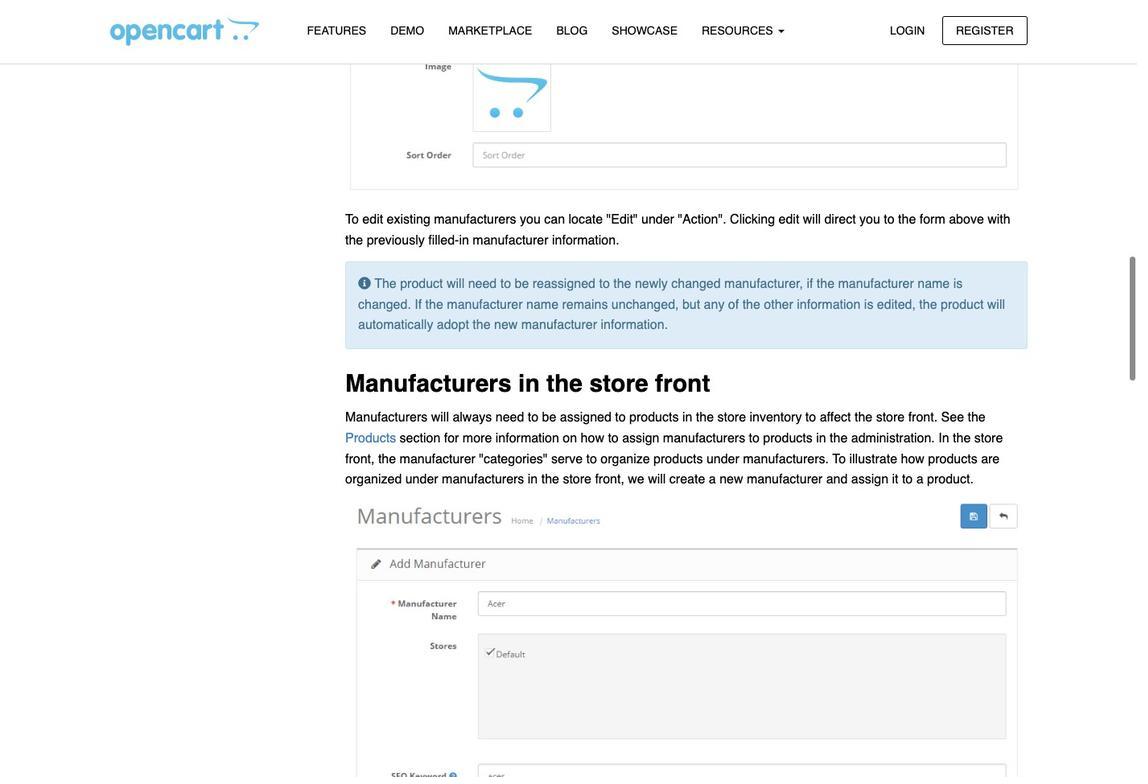 Task type: locate. For each thing, give the bounding box(es) containing it.
0 vertical spatial how
[[581, 432, 605, 446]]

product right edited,
[[941, 298, 984, 312]]

1 vertical spatial new
[[720, 473, 744, 487]]

0 vertical spatial product
[[400, 277, 443, 292]]

will inside section for more information on how to assign manufacturers to products in the administration. in the store front, the manufacturer "categories" serve to organize products under manufacturers. to illustrate how products are organized under manufacturers in the store front, we will create a new manufacturer and assign it to a product.
[[648, 473, 666, 487]]

store up assigned
[[590, 370, 649, 398]]

if
[[807, 277, 814, 292]]

store up administration.
[[877, 411, 905, 425]]

name down reassigned
[[527, 298, 559, 312]]

information
[[797, 298, 861, 312], [496, 432, 560, 446]]

products up create
[[654, 452, 703, 467]]

1 horizontal spatial edit
[[779, 213, 800, 227]]

1 you from the left
[[520, 213, 541, 227]]

1 vertical spatial is
[[865, 298, 874, 312]]

under down section
[[406, 473, 439, 487]]

product up if
[[400, 277, 443, 292]]

assign
[[623, 432, 660, 446], [852, 473, 889, 487]]

under
[[642, 213, 675, 227], [707, 452, 740, 467], [406, 473, 439, 487]]

need for always
[[496, 411, 524, 425]]

1 vertical spatial front,
[[595, 473, 625, 487]]

in
[[459, 234, 469, 248], [519, 370, 540, 398], [683, 411, 693, 425], [817, 432, 827, 446], [528, 473, 538, 487]]

manufacturers will always need to be assigned to products in the store inventory to affect the store front. see the products
[[345, 411, 986, 446]]

0 horizontal spatial new
[[494, 318, 518, 333]]

store
[[590, 370, 649, 398], [718, 411, 746, 425], [877, 411, 905, 425], [975, 432, 1003, 446], [563, 473, 592, 487]]

product
[[400, 277, 443, 292], [941, 298, 984, 312]]

0 vertical spatial new
[[494, 318, 518, 333]]

need right always
[[496, 411, 524, 425]]

serve
[[551, 452, 583, 467]]

1 horizontal spatial new
[[720, 473, 744, 487]]

manufacturer down can
[[473, 234, 549, 248]]

new
[[494, 318, 518, 333], [720, 473, 744, 487]]

manufacturer down remains
[[522, 318, 597, 333]]

0 vertical spatial be
[[515, 277, 529, 292]]

login
[[890, 24, 926, 37]]

you left can
[[520, 213, 541, 227]]

to left form
[[884, 213, 895, 227]]

products
[[345, 432, 396, 446]]

1 horizontal spatial under
[[642, 213, 675, 227]]

front
[[655, 370, 710, 398]]

information.
[[552, 234, 620, 248], [601, 318, 668, 333]]

be inside 'manufacturers will always need to be assigned to products in the store inventory to affect the store front. see the products'
[[542, 411, 557, 425]]

name down form
[[918, 277, 950, 292]]

features
[[307, 24, 366, 37]]

1 horizontal spatial name
[[918, 277, 950, 292]]

with
[[988, 213, 1011, 227]]

information down if
[[797, 298, 861, 312]]

is
[[954, 277, 963, 292], [865, 298, 874, 312]]

0 vertical spatial assign
[[623, 432, 660, 446]]

how down assigned
[[581, 432, 605, 446]]

be left reassigned
[[515, 277, 529, 292]]

1 horizontal spatial a
[[917, 473, 924, 487]]

new inside the product will need to be reassigned to the newly changed manufacturer, if the manufacturer name is changed. if the manufacturer name remains unchanged, but any of the other information is edited, the product will automatically adopt the new manufacturer information.
[[494, 318, 518, 333]]

products down "front"
[[630, 411, 679, 425]]

marketplace link
[[437, 17, 545, 45]]

section
[[400, 432, 441, 446]]

manufacturers up section
[[345, 370, 512, 398]]

1 horizontal spatial information
[[797, 298, 861, 312]]

be left assigned
[[542, 411, 557, 425]]

0 vertical spatial need
[[468, 277, 497, 292]]

will
[[803, 213, 821, 227], [447, 277, 465, 292], [988, 298, 1006, 312], [431, 411, 449, 425], [648, 473, 666, 487]]

resources link
[[690, 17, 797, 45]]

"edit"
[[607, 213, 638, 227]]

1 horizontal spatial how
[[901, 452, 925, 467]]

new right adopt on the left of the page
[[494, 318, 518, 333]]

changed
[[672, 277, 721, 292]]

manufacturer down manufacturers.
[[747, 473, 823, 487]]

manufacturers up create
[[663, 432, 746, 446]]

manufacturers up filled-
[[434, 213, 517, 227]]

need up adopt on the left of the page
[[468, 277, 497, 292]]

0 horizontal spatial product
[[400, 277, 443, 292]]

how down administration.
[[901, 452, 925, 467]]

need inside 'manufacturers will always need to be assigned to products in the store inventory to affect the store front. see the products'
[[496, 411, 524, 425]]

assign down "illustrate"
[[852, 473, 889, 487]]

0 horizontal spatial information
[[496, 432, 560, 446]]

edit up previously at the left top of page
[[363, 213, 383, 227]]

other
[[764, 298, 794, 312]]

1 manufacturers from the top
[[345, 370, 512, 398]]

edit right clicking
[[779, 213, 800, 227]]

manufacturers.
[[743, 452, 829, 467]]

assign up 'organize'
[[623, 432, 660, 446]]

is down above
[[954, 277, 963, 292]]

to
[[884, 213, 895, 227], [501, 277, 511, 292], [599, 277, 610, 292], [528, 411, 539, 425], [615, 411, 626, 425], [806, 411, 817, 425], [608, 432, 619, 446], [749, 432, 760, 446], [587, 452, 597, 467], [903, 473, 913, 487]]

the
[[375, 277, 397, 292]]

0 horizontal spatial under
[[406, 473, 439, 487]]

1 horizontal spatial product
[[941, 298, 984, 312]]

0 horizontal spatial to
[[345, 213, 359, 227]]

new right create
[[720, 473, 744, 487]]

under left manufacturers.
[[707, 452, 740, 467]]

store down serve
[[563, 473, 592, 487]]

0 vertical spatial is
[[954, 277, 963, 292]]

a
[[709, 473, 716, 487], [917, 473, 924, 487]]

resources
[[702, 24, 777, 37]]

to right serve
[[587, 452, 597, 467]]

marketplace
[[449, 24, 533, 37]]

1 vertical spatial manufacturers
[[345, 411, 428, 425]]

0 vertical spatial to
[[345, 213, 359, 227]]

1 vertical spatial how
[[901, 452, 925, 467]]

remains
[[562, 298, 608, 312]]

will inside 'to edit existing manufacturers you can locate "edit" under "action". clicking edit will direct you to the form above with the previously filled-in manufacturer information.'
[[803, 213, 821, 227]]

manufacturers
[[345, 370, 512, 398], [345, 411, 428, 425]]

1 vertical spatial information
[[496, 432, 560, 446]]

edit
[[363, 213, 383, 227], [779, 213, 800, 227]]

manufacturers up products link
[[345, 411, 428, 425]]

0 vertical spatial manufacturers
[[434, 213, 517, 227]]

create
[[670, 473, 706, 487]]

"categories"
[[479, 452, 548, 467]]

information. down locate
[[552, 234, 620, 248]]

manufacturers for manufacturers will always need to be assigned to products in the store inventory to affect the store front. see the products
[[345, 411, 428, 425]]

front,
[[345, 452, 375, 467], [595, 473, 625, 487]]

information inside the product will need to be reassigned to the newly changed manufacturer, if the manufacturer name is changed. if the manufacturer name remains unchanged, but any of the other information is edited, the product will automatically adopt the new manufacturer information.
[[797, 298, 861, 312]]

under right "edit"
[[642, 213, 675, 227]]

0 vertical spatial manufacturers
[[345, 370, 512, 398]]

to left existing
[[345, 213, 359, 227]]

manufacturers down "categories"
[[442, 473, 524, 487]]

0 horizontal spatial how
[[581, 432, 605, 446]]

front, down products
[[345, 452, 375, 467]]

1 horizontal spatial be
[[542, 411, 557, 425]]

to down inventory
[[749, 432, 760, 446]]

information. down unchanged,
[[601, 318, 668, 333]]

to up and
[[833, 452, 846, 467]]

is left edited,
[[865, 298, 874, 312]]

0 vertical spatial information.
[[552, 234, 620, 248]]

above
[[949, 213, 985, 227]]

1 horizontal spatial you
[[860, 213, 881, 227]]

demo
[[391, 24, 424, 37]]

products inside 'manufacturers will always need to be assigned to products in the store inventory to affect the store front. see the products'
[[630, 411, 679, 425]]

unchanged,
[[612, 298, 679, 312]]

name
[[918, 277, 950, 292], [527, 298, 559, 312]]

to inside section for more information on how to assign manufacturers to products in the administration. in the store front, the manufacturer "categories" serve to organize products under manufacturers. to illustrate how products are organized under manufacturers in the store front, we will create a new manufacturer and assign it to a product.
[[833, 452, 846, 467]]

we
[[628, 473, 645, 487]]

1 horizontal spatial to
[[833, 452, 846, 467]]

1 a from the left
[[709, 473, 716, 487]]

1 vertical spatial need
[[496, 411, 524, 425]]

2 manufacturers from the top
[[345, 411, 428, 425]]

manufacturer
[[473, 234, 549, 248], [839, 277, 914, 292], [447, 298, 523, 312], [522, 318, 597, 333], [400, 452, 476, 467], [747, 473, 823, 487]]

2 vertical spatial under
[[406, 473, 439, 487]]

"action".
[[678, 213, 727, 227]]

organized
[[345, 473, 402, 487]]

be inside the product will need to be reassigned to the newly changed manufacturer, if the manufacturer name is changed. if the manufacturer name remains unchanged, but any of the other information is edited, the product will automatically adopt the new manufacturer information.
[[515, 277, 529, 292]]

any
[[704, 298, 725, 312]]

1 horizontal spatial is
[[954, 277, 963, 292]]

1 vertical spatial information.
[[601, 318, 668, 333]]

0 horizontal spatial front,
[[345, 452, 375, 467]]

1 vertical spatial name
[[527, 298, 559, 312]]

reassigned
[[533, 277, 596, 292]]

2 horizontal spatial under
[[707, 452, 740, 467]]

0 vertical spatial under
[[642, 213, 675, 227]]

the
[[899, 213, 917, 227], [345, 234, 363, 248], [614, 277, 632, 292], [817, 277, 835, 292], [426, 298, 444, 312], [743, 298, 761, 312], [920, 298, 938, 312], [473, 318, 491, 333], [547, 370, 583, 398], [696, 411, 714, 425], [855, 411, 873, 425], [968, 411, 986, 425], [830, 432, 848, 446], [953, 432, 971, 446], [378, 452, 396, 467], [542, 473, 560, 487]]

products
[[630, 411, 679, 425], [764, 432, 813, 446], [654, 452, 703, 467], [929, 452, 978, 467]]

a right create
[[709, 473, 716, 487]]

manufacturers for manufacturers in the store front
[[345, 370, 512, 398]]

1 vertical spatial to
[[833, 452, 846, 467]]

0 vertical spatial name
[[918, 277, 950, 292]]

1 vertical spatial be
[[542, 411, 557, 425]]

1 vertical spatial product
[[941, 298, 984, 312]]

need
[[468, 277, 497, 292], [496, 411, 524, 425]]

new inside section for more information on how to assign manufacturers to products in the administration. in the store front, the manufacturer "categories" serve to organize products under manufacturers. to illustrate how products are organized under manufacturers in the store front, we will create a new manufacturer and assign it to a product.
[[720, 473, 744, 487]]

need inside the product will need to be reassigned to the newly changed manufacturer, if the manufacturer name is changed. if the manufacturer name remains unchanged, but any of the other information is edited, the product will automatically adopt the new manufacturer information.
[[468, 277, 497, 292]]

but
[[683, 298, 701, 312]]

a right it on the right of the page
[[917, 473, 924, 487]]

how
[[581, 432, 605, 446], [901, 452, 925, 467]]

0 horizontal spatial a
[[709, 473, 716, 487]]

information up "categories"
[[496, 432, 560, 446]]

0 horizontal spatial be
[[515, 277, 529, 292]]

to
[[345, 213, 359, 227], [833, 452, 846, 467]]

manufacturers
[[434, 213, 517, 227], [663, 432, 746, 446], [442, 473, 524, 487]]

you
[[520, 213, 541, 227], [860, 213, 881, 227]]

1 horizontal spatial assign
[[852, 473, 889, 487]]

front, down 'organize'
[[595, 473, 625, 487]]

2 a from the left
[[917, 473, 924, 487]]

products up "product."
[[929, 452, 978, 467]]

manufacturers inside 'manufacturers will always need to be assigned to products in the store inventory to affect the store front. see the products'
[[345, 411, 428, 425]]

manufacture inset image
[[345, 0, 1028, 200]]

0 vertical spatial information
[[797, 298, 861, 312]]

0 horizontal spatial you
[[520, 213, 541, 227]]

info circle image
[[358, 277, 371, 290]]

see
[[942, 411, 965, 425]]

0 horizontal spatial edit
[[363, 213, 383, 227]]

in inside 'manufacturers will always need to be assigned to products in the store inventory to affect the store front. see the products'
[[683, 411, 693, 425]]

you right direct
[[860, 213, 881, 227]]

in inside 'to edit existing manufacturers you can locate "edit" under "action". clicking edit will direct you to the form above with the previously filled-in manufacturer information.'
[[459, 234, 469, 248]]



Task type: describe. For each thing, give the bounding box(es) containing it.
always
[[453, 411, 492, 425]]

register link
[[943, 16, 1028, 45]]

adopt
[[437, 318, 469, 333]]

organize
[[601, 452, 650, 467]]

it
[[892, 473, 899, 487]]

1 vertical spatial manufacturers
[[663, 432, 746, 446]]

1 edit from the left
[[363, 213, 383, 227]]

2 vertical spatial manufacturers
[[442, 473, 524, 487]]

if
[[415, 298, 422, 312]]

affect
[[820, 411, 851, 425]]

filled-
[[428, 234, 459, 248]]

assigned
[[560, 411, 612, 425]]

newly
[[635, 277, 668, 292]]

information inside section for more information on how to assign manufacturers to products in the administration. in the store front, the manufacturer "categories" serve to organize products under manufacturers. to illustrate how products are organized under manufacturers in the store front, we will create a new manufacturer and assign it to a product.
[[496, 432, 560, 446]]

2 edit from the left
[[779, 213, 800, 227]]

information. inside 'to edit existing manufacturers you can locate "edit" under "action". clicking edit will direct you to the form above with the previously filled-in manufacturer information.'
[[552, 234, 620, 248]]

administration.
[[852, 432, 935, 446]]

login link
[[877, 16, 939, 45]]

showcase link
[[600, 17, 690, 45]]

the product will need to be reassigned to the newly changed manufacturer, if the manufacturer name is changed. if the manufacturer name remains unchanged, but any of the other information is edited, the product will automatically adopt the new manufacturer information.
[[358, 277, 1006, 333]]

and
[[827, 473, 848, 487]]

0 horizontal spatial assign
[[623, 432, 660, 446]]

features link
[[295, 17, 379, 45]]

products link
[[345, 432, 400, 446]]

edited,
[[877, 298, 916, 312]]

can
[[544, 213, 565, 227]]

to up remains
[[599, 277, 610, 292]]

on
[[563, 432, 577, 446]]

2 you from the left
[[860, 213, 881, 227]]

to inside 'to edit existing manufacturers you can locate "edit" under "action". clicking edit will direct you to the form above with the previously filled-in manufacturer information.'
[[884, 213, 895, 227]]

0 horizontal spatial is
[[865, 298, 874, 312]]

manufacturers inside 'to edit existing manufacturers you can locate "edit" under "action". clicking edit will direct you to the form above with the previously filled-in manufacturer information.'
[[434, 213, 517, 227]]

showcase
[[612, 24, 678, 37]]

the product will need to be reassigned to the newly changed manufacturer, if the manufacturer name is changed. if the manufacturer name remains unchanged, but any of the other information is edited, the product will automatically adopt the new manufacturer information. alert
[[345, 262, 1028, 349]]

information. inside the product will need to be reassigned to the newly changed manufacturer, if the manufacturer name is changed. if the manufacturer name remains unchanged, but any of the other information is edited, the product will automatically adopt the new manufacturer information.
[[601, 318, 668, 333]]

manufacturers in the store front
[[345, 370, 710, 398]]

to right assigned
[[615, 411, 626, 425]]

register
[[956, 24, 1014, 37]]

1 horizontal spatial front,
[[595, 473, 625, 487]]

1 vertical spatial assign
[[852, 473, 889, 487]]

form
[[920, 213, 946, 227]]

to inside 'to edit existing manufacturers you can locate "edit" under "action". clicking edit will direct you to the form above with the previously filled-in manufacturer information.'
[[345, 213, 359, 227]]

demo link
[[379, 17, 437, 45]]

manufacturer inside 'to edit existing manufacturers you can locate "edit" under "action". clicking edit will direct you to the form above with the previously filled-in manufacturer information.'
[[473, 234, 549, 248]]

blog link
[[545, 17, 600, 45]]

clicking
[[730, 213, 775, 227]]

0 vertical spatial front,
[[345, 452, 375, 467]]

to down manufacturers in the store front
[[528, 411, 539, 425]]

are
[[982, 452, 1000, 467]]

locate
[[569, 213, 603, 227]]

direct
[[825, 213, 856, 227]]

manufacture acer image
[[345, 501, 1028, 778]]

products up manufacturers.
[[764, 432, 813, 446]]

section for more information on how to assign manufacturers to products in the administration. in the store front, the manufacturer "categories" serve to organize products under manufacturers. to illustrate how products are organized under manufacturers in the store front, we will create a new manufacturer and assign it to a product.
[[345, 432, 1003, 487]]

product.
[[928, 473, 974, 487]]

1 vertical spatial under
[[707, 452, 740, 467]]

previously
[[367, 234, 425, 248]]

0 horizontal spatial name
[[527, 298, 559, 312]]

need for will
[[468, 277, 497, 292]]

blog
[[557, 24, 588, 37]]

front.
[[909, 411, 938, 425]]

manufacturer up adopt on the left of the page
[[447, 298, 523, 312]]

in
[[939, 432, 950, 446]]

opencart - open source shopping cart solution image
[[110, 17, 259, 46]]

illustrate
[[850, 452, 898, 467]]

manufacturer down for
[[400, 452, 476, 467]]

of
[[729, 298, 739, 312]]

be for assigned
[[542, 411, 557, 425]]

store left inventory
[[718, 411, 746, 425]]

changed.
[[358, 298, 411, 312]]

to left reassigned
[[501, 277, 511, 292]]

more
[[463, 432, 492, 446]]

existing
[[387, 213, 431, 227]]

inventory
[[750, 411, 802, 425]]

for
[[444, 432, 459, 446]]

to left affect
[[806, 411, 817, 425]]

be for reassigned
[[515, 277, 529, 292]]

to right it on the right of the page
[[903, 473, 913, 487]]

to up 'organize'
[[608, 432, 619, 446]]

under inside 'to edit existing manufacturers you can locate "edit" under "action". clicking edit will direct you to the form above with the previously filled-in manufacturer information.'
[[642, 213, 675, 227]]

automatically
[[358, 318, 433, 333]]

will inside 'manufacturers will always need to be assigned to products in the store inventory to affect the store front. see the products'
[[431, 411, 449, 425]]

store up are
[[975, 432, 1003, 446]]

manufacturer up edited,
[[839, 277, 914, 292]]

to edit existing manufacturers you can locate "edit" under "action". clicking edit will direct you to the form above with the previously filled-in manufacturer information.
[[345, 213, 1011, 248]]

manufacturer,
[[725, 277, 804, 292]]



Task type: vqa. For each thing, say whether or not it's contained in the screenshot.
Opencart 2.0 Tips And Tricks #3 (Free)
no



